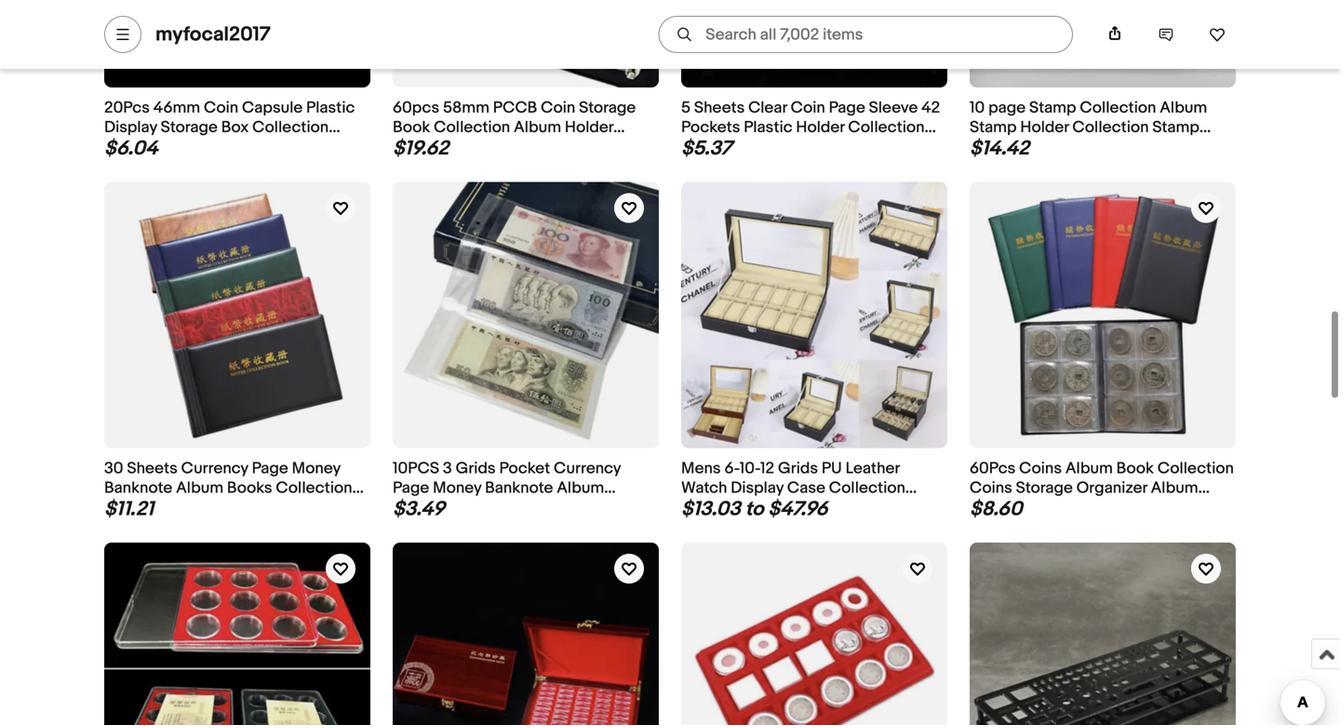 Task type: describe. For each thing, give the bounding box(es) containing it.
$3.49
[[393, 497, 445, 521]]

60pcs coins album book collection coins storage organizer album holder container
[[970, 459, 1234, 517]]

money inside 60pcs 58mm pccb  coin storage book collection album holder money round box case
[[393, 137, 441, 156]]

collection inside mens 6-10-12 grids pu leather watch display case collection storage holder boxes
[[829, 478, 906, 498]]

holder inside 10 page stamp collection album stamp holder collection stamp albums inside pages
[[1020, 118, 1069, 137]]

collection inside 5 sheets clear coin page sleeve 42 pockets plastic holder collection protector
[[848, 118, 925, 137]]

10
[[970, 98, 985, 118]]

coin for $19.62
[[541, 98, 575, 118]]

42
[[922, 98, 940, 118]]

grids inside mens 6-10-12 grids pu leather watch display case collection storage holder boxes
[[778, 459, 818, 478]]

10 page stamp collection album stamp holder collection stamp albums inside pages
[[970, 98, 1207, 156]]

book inside 60pcs coins album book collection coins storage organizer album holder container
[[1117, 459, 1154, 478]]

storage inside mens 6-10-12 grids pu leather watch display case collection storage holder boxes
[[681, 498, 738, 517]]

box inside 60pcs 58mm pccb  coin storage book collection album holder money round box case
[[496, 137, 523, 156]]

holder inside 60pcs coins album book collection coins storage organizer album holder container
[[970, 498, 1018, 517]]

6-
[[725, 459, 740, 478]]

capsule
[[242, 98, 303, 118]]

10pcs 3 grids pocket currency page money banknote album collection storage sheet button
[[393, 459, 659, 517]]

sheet
[[533, 498, 576, 517]]

pocket
[[499, 459, 550, 478]]

album inside 60pcs 58mm pccb  coin storage book collection album holder money round box case
[[514, 118, 561, 137]]

plastic inside 20pcs 46mm coin capsule plastic display storage box collection holder container
[[306, 98, 355, 118]]

10 page stamp collection album stamp holder collection stamp albums inside pages : quick view image
[[970, 0, 1236, 87]]

mens 6-10-12 grids pu leather watch display case collection storage holder boxes : quick view image
[[681, 182, 948, 448]]

holder inside 60pcs 58mm pccb  coin storage book collection album holder money round box case
[[565, 118, 613, 137]]

0 horizontal spatial stamp
[[970, 118, 1017, 137]]

display inside mens 6-10-12 grids pu leather watch display case collection storage holder boxes
[[731, 478, 784, 498]]

plastic inside 5 sheets clear coin page sleeve 42 pockets plastic holder collection protector
[[744, 118, 793, 137]]

58mm
[[443, 98, 490, 118]]

myfocal2017 link
[[155, 22, 271, 47]]

60pcs
[[393, 98, 439, 118]]

$13.03 to $47.96
[[681, 497, 828, 521]]

container for organizer
[[1022, 498, 1094, 517]]

coin for $5.37
[[791, 98, 825, 118]]

collection inside 60pcs 58mm pccb  coin storage book collection album holder money round box case
[[434, 118, 510, 137]]

1 horizontal spatial coins
[[1019, 459, 1062, 478]]

pccb
[[493, 98, 537, 118]]

sheets for 5
[[694, 98, 745, 118]]

20pcs
[[104, 98, 150, 118]]

27mm coin capsule collection box protect display case storage organizer holder : quick view image
[[104, 543, 370, 725]]

inside
[[1029, 137, 1073, 156]]

grids inside 10pcs 3 grids pocket currency page money banknote album collection storage sheet
[[456, 459, 496, 478]]

30 sheets currency page money banknote album books collection storage banknotes
[[104, 459, 352, 517]]

holder inside 20pcs 46mm coin capsule plastic display storage box collection holder container
[[104, 137, 153, 156]]

money inside 30 sheets currency page money banknote album books collection storage banknotes
[[292, 459, 341, 478]]

album inside 30 sheets currency page money banknote album books collection storage banknotes
[[176, 478, 223, 498]]

12
[[760, 459, 775, 478]]

60pcs coins album book collection coins storage organizer album holder container button
[[970, 459, 1236, 517]]

$19.62
[[393, 136, 449, 161]]

money inside 10pcs 3 grids pocket currency page money banknote album collection storage sheet
[[433, 478, 481, 498]]

protector
[[681, 137, 750, 156]]

container for box
[[156, 137, 228, 156]]

myfocal2017
[[155, 22, 271, 47]]

collection inside 20pcs 46mm coin capsule plastic display storage box collection holder container
[[252, 118, 329, 137]]

pu
[[822, 459, 842, 478]]

0 horizontal spatial coins
[[970, 478, 1013, 498]]

30 sheets currency page money banknote album books collection storage banknotes button
[[104, 459, 370, 517]]

10pcs 3 grids pocket currency page money banknote album collection storage sheet
[[393, 459, 621, 517]]

$6.04
[[104, 136, 158, 161]]

20pcs 46mm coin capsule plastic display storage box collection holder container button
[[104, 98, 370, 156]]

holder inside 5 sheets clear coin page sleeve 42 pockets plastic holder collection protector
[[796, 118, 845, 137]]

storage inside 60pcs coins album book collection coins storage organizer album holder container
[[1016, 478, 1073, 498]]

book inside 60pcs 58mm pccb  coin storage book collection album holder money round box case
[[393, 118, 430, 137]]

page inside 5 sheets clear coin page sleeve 42 pockets plastic holder collection protector
[[829, 98, 865, 118]]

storage inside 10pcs 3 grids pocket currency page money banknote album collection storage sheet
[[473, 498, 530, 517]]

album inside 10pcs 3 grids pocket currency page money banknote album collection storage sheet
[[557, 478, 604, 498]]

$14.42
[[970, 136, 1030, 161]]

page inside 10pcs 3 grids pocket currency page money banknote album collection storage sheet
[[393, 478, 429, 498]]

banknote inside 30 sheets currency page money banknote album books collection storage banknotes
[[104, 478, 172, 498]]

2 horizontal spatial stamp
[[1153, 118, 1200, 137]]

clear
[[748, 98, 787, 118]]

20pcs 46mm coin capsule plastic display storage box collection holder container
[[104, 98, 355, 156]]

albums
[[970, 137, 1025, 156]]



Task type: vqa. For each thing, say whether or not it's contained in the screenshot.
leftmost Camera
no



Task type: locate. For each thing, give the bounding box(es) containing it.
watch
[[681, 478, 727, 498]]

storage right $6.04 at the top of page
[[161, 118, 218, 137]]

5 sheets clear coin page sleeve 42 pockets plastic holder collection protector
[[681, 98, 940, 156]]

10pcs 3 grids pocket currency page money banknote album collection storage sheet : quick view image
[[393, 182, 659, 448]]

box down pccb
[[496, 137, 523, 156]]

round
[[445, 137, 492, 156]]

60pcs 58mm pccb  coin storage book collection album holder money round box case button
[[393, 98, 659, 156]]

plastic right capsule
[[306, 98, 355, 118]]

sheets right 5
[[694, 98, 745, 118]]

grids right 12
[[778, 459, 818, 478]]

case inside mens 6-10-12 grids pu leather watch display case collection storage holder boxes
[[787, 478, 826, 498]]

mens
[[681, 459, 721, 478]]

0 vertical spatial case
[[527, 137, 565, 156]]

0 vertical spatial display
[[104, 118, 157, 137]]

2 banknote from the left
[[485, 478, 553, 498]]

1 vertical spatial display
[[731, 478, 784, 498]]

page
[[829, 98, 865, 118], [252, 459, 288, 478], [393, 478, 429, 498]]

2 grids from the left
[[778, 459, 818, 478]]

container inside 60pcs coins album book collection coins storage organizer album holder container
[[1022, 498, 1094, 517]]

30
[[104, 459, 123, 478]]

10pcs
[[393, 459, 439, 478]]

collection inside 10pcs 3 grids pocket currency page money banknote album collection storage sheet
[[393, 498, 469, 517]]

coin
[[204, 98, 238, 118], [541, 98, 575, 118], [791, 98, 825, 118]]

1 banknote from the left
[[104, 478, 172, 498]]

$11.21
[[104, 497, 154, 521]]

0 horizontal spatial plastic
[[306, 98, 355, 118]]

1 horizontal spatial banknote
[[485, 478, 553, 498]]

2 coin from the left
[[541, 98, 575, 118]]

organizer
[[1077, 478, 1147, 498]]

currency up the sheet at the bottom of the page
[[554, 459, 621, 478]]

sheets for 30
[[127, 459, 178, 478]]

storage down the pocket
[[473, 498, 530, 517]]

5
[[681, 98, 691, 118]]

currency inside 30 sheets currency page money banknote album books collection storage banknotes
[[181, 459, 248, 478]]

storage
[[579, 98, 636, 118], [161, 118, 218, 137], [1016, 478, 1073, 498], [104, 498, 161, 517], [473, 498, 530, 517], [681, 498, 738, 517]]

sheets right 30
[[127, 459, 178, 478]]

case
[[527, 137, 565, 156], [787, 478, 826, 498]]

3 coin from the left
[[791, 98, 825, 118]]

1 vertical spatial container
[[1022, 498, 1094, 517]]

1 horizontal spatial box
[[496, 137, 523, 156]]

stamp up the inside
[[1029, 98, 1076, 118]]

acrylic storage organizer model tool screwdriver tweezers pencil stand holder  : quick view image
[[970, 543, 1236, 725]]

sheets inside 30 sheets currency page money banknote album books collection storage banknotes
[[127, 459, 178, 478]]

stamp left the inside
[[970, 118, 1017, 137]]

currency up banknotes
[[181, 459, 248, 478]]

60pcs coins album book collection coins storage organizer album holder container : quick view image
[[970, 182, 1236, 448]]

collection
[[1080, 98, 1156, 118], [252, 118, 329, 137], [434, 118, 510, 137], [848, 118, 925, 137], [1073, 118, 1149, 137], [1158, 459, 1234, 478], [276, 478, 352, 498], [829, 478, 906, 498], [393, 498, 469, 517]]

stamp right pages
[[1153, 118, 1200, 137]]

coin right 46mm
[[204, 98, 238, 118]]

container inside 20pcs 46mm coin capsule plastic display storage box collection holder container
[[156, 137, 228, 156]]

coin right clear
[[791, 98, 825, 118]]

10 page stamp collection album stamp holder collection stamp albums inside pages button
[[970, 98, 1236, 156]]

album inside 10 page stamp collection album stamp holder collection stamp albums inside pages
[[1160, 98, 1207, 118]]

0 horizontal spatial sheets
[[127, 459, 178, 478]]

page
[[989, 98, 1026, 118]]

sheets inside 5 sheets clear coin page sleeve 42 pockets plastic holder collection protector
[[694, 98, 745, 118]]

box inside 20pcs 46mm coin capsule plastic display storage box collection holder container
[[221, 118, 249, 137]]

15 grids red velvet​ coin display tray plate storage box holder showcase holders : quick view image
[[681, 543, 948, 725]]

0 vertical spatial sheets
[[694, 98, 745, 118]]

grids right 3
[[456, 459, 496, 478]]

1 horizontal spatial stamp
[[1029, 98, 1076, 118]]

pockets
[[681, 118, 740, 137]]

1 horizontal spatial plastic
[[744, 118, 793, 137]]

plastic
[[306, 98, 355, 118], [744, 118, 793, 137]]

coin inside 60pcs 58mm pccb  coin storage book collection album holder money round box case
[[541, 98, 575, 118]]

stamp
[[1029, 98, 1076, 118], [970, 118, 1017, 137], [1153, 118, 1200, 137]]

collection inside 30 sheets currency page money banknote album books collection storage banknotes
[[276, 478, 352, 498]]

46mm
[[153, 98, 200, 118]]

album
[[1160, 98, 1207, 118], [514, 118, 561, 137], [1066, 459, 1113, 478], [176, 478, 223, 498], [557, 478, 604, 498], [1151, 478, 1198, 498]]

$13.03
[[681, 497, 741, 521]]

grids
[[456, 459, 496, 478], [778, 459, 818, 478]]

banknotes
[[165, 498, 241, 517]]

box
[[221, 118, 249, 137], [496, 137, 523, 156]]

storage down 30
[[104, 498, 161, 517]]

1 horizontal spatial book
[[1117, 459, 1154, 478]]

30 sheets currency page money banknote album books collection storage banknotes : quick view image
[[104, 182, 370, 448]]

0 horizontal spatial display
[[104, 118, 157, 137]]

1 horizontal spatial grids
[[778, 459, 818, 478]]

1 horizontal spatial container
[[1022, 498, 1094, 517]]

1 vertical spatial case
[[787, 478, 826, 498]]

currency
[[181, 459, 248, 478], [554, 459, 621, 478]]

coin inside 20pcs 46mm coin capsule plastic display storage box collection holder container
[[204, 98, 238, 118]]

mens 6-10-12 grids pu leather watch display case collection storage holder boxes button
[[681, 459, 948, 517]]

wooden coin display storage box case collectible with 50 capsules kits holder : quick view image
[[393, 543, 659, 725]]

1 horizontal spatial display
[[731, 478, 784, 498]]

1 vertical spatial sheets
[[127, 459, 178, 478]]

sleeve
[[869, 98, 918, 118]]

books
[[227, 478, 272, 498]]

storage right 60pcs
[[1016, 478, 1073, 498]]

container
[[156, 137, 228, 156], [1022, 498, 1094, 517]]

$5.37
[[681, 136, 732, 161]]

60pcs 58mm pccb  coin storage book collection album holder money round box case : quick view image
[[393, 0, 659, 87]]

0 horizontal spatial box
[[221, 118, 249, 137]]

Search all 7,002 items field
[[658, 16, 1073, 53]]

banknote
[[104, 478, 172, 498], [485, 478, 553, 498]]

0 horizontal spatial case
[[527, 137, 565, 156]]

1 coin from the left
[[204, 98, 238, 118]]

display
[[104, 118, 157, 137], [731, 478, 784, 498]]

0 horizontal spatial container
[[156, 137, 228, 156]]

book
[[393, 118, 430, 137], [1117, 459, 1154, 478]]

1 currency from the left
[[181, 459, 248, 478]]

0 vertical spatial container
[[156, 137, 228, 156]]

0 vertical spatial book
[[393, 118, 430, 137]]

0 horizontal spatial page
[[252, 459, 288, 478]]

60pcs 58mm pccb  coin storage book collection album holder money round box case
[[393, 98, 636, 156]]

1 horizontal spatial coin
[[541, 98, 575, 118]]

banknote inside 10pcs 3 grids pocket currency page money banknote album collection storage sheet
[[485, 478, 553, 498]]

storage left 5
[[579, 98, 636, 118]]

0 horizontal spatial book
[[393, 118, 430, 137]]

leather
[[846, 459, 900, 478]]

coins
[[1019, 459, 1062, 478], [970, 478, 1013, 498]]

money
[[393, 137, 441, 156], [292, 459, 341, 478], [433, 478, 481, 498]]

1 horizontal spatial case
[[787, 478, 826, 498]]

1 horizontal spatial sheets
[[694, 98, 745, 118]]

0 horizontal spatial currency
[[181, 459, 248, 478]]

page inside 30 sheets currency page money banknote album books collection storage banknotes
[[252, 459, 288, 478]]

2 horizontal spatial page
[[829, 98, 865, 118]]

5 sheets clear coin page sleeve 42 pockets plastic holder collection protector button
[[681, 98, 948, 156]]

60pcs
[[970, 459, 1016, 478]]

plastic right pockets
[[744, 118, 793, 137]]

$8.60
[[970, 497, 1023, 521]]

coin inside 5 sheets clear coin page sleeve 42 pockets plastic holder collection protector
[[791, 98, 825, 118]]

3
[[443, 459, 452, 478]]

1 vertical spatial book
[[1117, 459, 1154, 478]]

display inside 20pcs 46mm coin capsule plastic display storage box collection holder container
[[104, 118, 157, 137]]

$47.96
[[768, 497, 828, 521]]

10-
[[740, 459, 760, 478]]

5 sheets clear coin page sleeve 42 pockets plastic holder collection protector : quick view image
[[681, 0, 948, 87]]

save this seller myfocal2017 image
[[1209, 26, 1226, 43]]

holder
[[565, 118, 613, 137], [796, 118, 845, 137], [1020, 118, 1069, 137], [104, 137, 153, 156], [742, 498, 790, 517], [970, 498, 1018, 517]]

case inside 60pcs 58mm pccb  coin storage book collection album holder money round box case
[[527, 137, 565, 156]]

mens 6-10-12 grids pu leather watch display case collection storage holder boxes
[[681, 459, 906, 517]]

1 horizontal spatial page
[[393, 478, 429, 498]]

20pcs 46mm coin capsule plastic display storage box collection holder container : quick view image
[[104, 0, 370, 87]]

to
[[745, 497, 764, 521]]

0 horizontal spatial coin
[[204, 98, 238, 118]]

2 currency from the left
[[554, 459, 621, 478]]

2 horizontal spatial coin
[[791, 98, 825, 118]]

1 grids from the left
[[456, 459, 496, 478]]

0 horizontal spatial grids
[[456, 459, 496, 478]]

collection inside 60pcs coins album book collection coins storage organizer album holder container
[[1158, 459, 1234, 478]]

pages
[[1076, 137, 1121, 156]]

currency inside 10pcs 3 grids pocket currency page money banknote album collection storage sheet
[[554, 459, 621, 478]]

sheets
[[694, 98, 745, 118], [127, 459, 178, 478]]

1 horizontal spatial currency
[[554, 459, 621, 478]]

0 horizontal spatial banknote
[[104, 478, 172, 498]]

storage inside 60pcs 58mm pccb  coin storage book collection album holder money round box case
[[579, 98, 636, 118]]

boxes
[[794, 498, 839, 517]]

storage inside 20pcs 46mm coin capsule plastic display storage box collection holder container
[[161, 118, 218, 137]]

holder inside mens 6-10-12 grids pu leather watch display case collection storage holder boxes
[[742, 498, 790, 517]]

box right 46mm
[[221, 118, 249, 137]]

storage down mens at the bottom right
[[681, 498, 738, 517]]

storage inside 30 sheets currency page money banknote album books collection storage banknotes
[[104, 498, 161, 517]]

coin right pccb
[[541, 98, 575, 118]]



